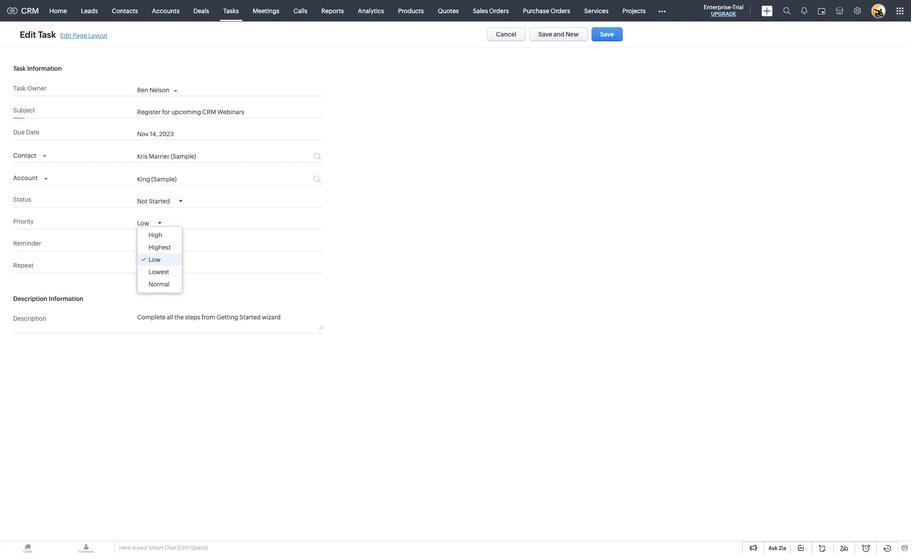 Task type: describe. For each thing, give the bounding box(es) containing it.
signals element
[[797, 0, 813, 22]]

meetings
[[253, 7, 280, 14]]

leads link
[[74, 0, 105, 21]]

purchase orders link
[[516, 0, 578, 21]]

page
[[73, 32, 87, 39]]

Contact field
[[13, 150, 46, 160]]

tasks link
[[216, 0, 246, 21]]

crm
[[21, 6, 39, 15]]

reports link
[[315, 0, 351, 21]]

analytics link
[[351, 0, 391, 21]]

edit inside edit task edit page layout
[[60, 32, 71, 39]]

quotes link
[[431, 0, 466, 21]]

owner
[[27, 85, 47, 92]]

crm link
[[7, 6, 39, 15]]

services link
[[578, 0, 616, 21]]

ben
[[137, 87, 148, 94]]

search element
[[779, 0, 797, 22]]

subject
[[13, 107, 35, 114]]

nelson
[[150, 87, 170, 94]]

orders for sales orders
[[490, 7, 509, 14]]

your
[[137, 545, 148, 552]]

sales
[[473, 7, 488, 14]]

layout
[[88, 32, 108, 39]]

not started
[[137, 198, 170, 205]]

signals image
[[802, 7, 808, 15]]

chat
[[165, 545, 176, 552]]

projects link
[[616, 0, 653, 21]]

repeat
[[13, 262, 33, 269]]

low inside "field"
[[137, 220, 149, 227]]

deals
[[194, 7, 209, 14]]

information for description information
[[49, 295, 83, 302]]

profile image
[[872, 4, 886, 18]]

contacts
[[112, 7, 138, 14]]

smart
[[149, 545, 164, 552]]

priority
[[13, 218, 34, 225]]

description for description
[[13, 315, 46, 322]]

products link
[[391, 0, 431, 21]]

home link
[[42, 0, 74, 21]]

leads
[[81, 7, 98, 14]]

chats image
[[0, 542, 55, 555]]

sales orders
[[473, 7, 509, 14]]

Low field
[[137, 219, 162, 227]]

edit page layout link
[[60, 32, 108, 39]]

purchase
[[523, 7, 550, 14]]

(ctrl+space)
[[178, 545, 208, 552]]

calls link
[[287, 0, 315, 21]]

started
[[149, 198, 170, 205]]

mmm d, yyyy text field
[[137, 131, 295, 138]]

edit task edit page layout
[[20, 29, 108, 39]]

upgrade
[[712, 11, 737, 17]]

contacts image
[[59, 542, 114, 555]]

task owner
[[13, 85, 47, 92]]

due
[[13, 129, 25, 136]]

enterprise-
[[704, 4, 733, 11]]

account
[[13, 175, 38, 182]]

lowest
[[149, 269, 169, 276]]

Complete all the steps from Getting Started wizard text field
[[137, 313, 323, 330]]

Not Started field
[[137, 197, 182, 205]]



Task type: locate. For each thing, give the bounding box(es) containing it.
highest
[[149, 244, 171, 251]]

reminder
[[13, 240, 41, 247]]

zia
[[779, 546, 787, 552]]

date
[[26, 129, 39, 136]]

task for task information
[[13, 65, 26, 72]]

1 orders from the left
[[490, 7, 509, 14]]

home
[[50, 7, 67, 14]]

1 vertical spatial description
[[13, 315, 46, 322]]

edit
[[20, 29, 36, 39], [60, 32, 71, 39]]

tree
[[138, 227, 182, 293]]

task information
[[13, 65, 62, 72]]

1 description from the top
[[13, 295, 47, 302]]

calls
[[294, 7, 308, 14]]

ben nelson
[[137, 87, 170, 94]]

contact
[[13, 152, 36, 159]]

orders inside sales orders link
[[490, 7, 509, 14]]

orders for purchase orders
[[551, 7, 571, 14]]

deals link
[[187, 0, 216, 21]]

None button
[[487, 27, 526, 41], [530, 27, 588, 41], [592, 27, 623, 41], [487, 27, 526, 41], [530, 27, 588, 41], [592, 27, 623, 41]]

low
[[137, 220, 149, 227], [149, 256, 161, 263]]

information
[[27, 65, 62, 72], [49, 295, 83, 302]]

purchase orders
[[523, 7, 571, 14]]

edit left page
[[60, 32, 71, 39]]

2 vertical spatial task
[[13, 85, 26, 92]]

1 horizontal spatial orders
[[551, 7, 571, 14]]

orders inside purchase orders link
[[551, 7, 571, 14]]

search image
[[784, 7, 791, 15]]

0 vertical spatial information
[[27, 65, 62, 72]]

2 description from the top
[[13, 315, 46, 322]]

Other Modules field
[[653, 4, 672, 18]]

profile element
[[867, 0, 892, 21]]

ask zia
[[769, 546, 787, 552]]

information for task information
[[27, 65, 62, 72]]

contacts link
[[105, 0, 145, 21]]

here
[[119, 545, 131, 552]]

analytics
[[358, 7, 384, 14]]

tree containing high
[[138, 227, 182, 293]]

task left owner
[[13, 85, 26, 92]]

meetings link
[[246, 0, 287, 21]]

trial
[[733, 4, 744, 11]]

2 orders from the left
[[551, 7, 571, 14]]

0 vertical spatial low
[[137, 220, 149, 227]]

1 vertical spatial low
[[149, 256, 161, 263]]

quotes
[[438, 7, 459, 14]]

here is your smart chat (ctrl+space)
[[119, 545, 208, 552]]

accounts link
[[145, 0, 187, 21]]

orders
[[490, 7, 509, 14], [551, 7, 571, 14]]

create menu image
[[762, 5, 773, 16]]

1 horizontal spatial edit
[[60, 32, 71, 39]]

1 vertical spatial task
[[13, 65, 26, 72]]

1 vertical spatial information
[[49, 295, 83, 302]]

products
[[398, 7, 424, 14]]

orders right sales
[[490, 7, 509, 14]]

task down home
[[38, 29, 56, 39]]

reports
[[322, 7, 344, 14]]

due date
[[13, 129, 39, 136]]

description information
[[13, 295, 83, 302]]

sales orders link
[[466, 0, 516, 21]]

task
[[38, 29, 56, 39], [13, 65, 26, 72], [13, 85, 26, 92]]

edit down crm
[[20, 29, 36, 39]]

description down the repeat
[[13, 295, 47, 302]]

normal
[[149, 281, 170, 288]]

description down description information
[[13, 315, 46, 322]]

accounts
[[152, 7, 180, 14]]

not
[[137, 198, 148, 205]]

0 horizontal spatial edit
[[20, 29, 36, 39]]

low up lowest
[[149, 256, 161, 263]]

tasks
[[223, 7, 239, 14]]

Account field
[[13, 172, 48, 183]]

create menu element
[[757, 0, 779, 21]]

status
[[13, 196, 31, 203]]

high
[[149, 232, 162, 239]]

0 vertical spatial task
[[38, 29, 56, 39]]

description
[[13, 295, 47, 302], [13, 315, 46, 322]]

task up task owner
[[13, 65, 26, 72]]

is
[[132, 545, 136, 552]]

None text field
[[137, 109, 323, 116], [137, 153, 281, 160], [137, 176, 281, 183], [137, 109, 323, 116], [137, 153, 281, 160], [137, 176, 281, 183]]

calendar image
[[819, 7, 826, 14]]

services
[[585, 7, 609, 14]]

0 vertical spatial description
[[13, 295, 47, 302]]

low up high
[[137, 220, 149, 227]]

ask
[[769, 546, 778, 552]]

task for task owner
[[13, 85, 26, 92]]

enterprise-trial upgrade
[[704, 4, 744, 17]]

description for description information
[[13, 295, 47, 302]]

orders right purchase
[[551, 7, 571, 14]]

projects
[[623, 7, 646, 14]]

0 horizontal spatial orders
[[490, 7, 509, 14]]



Task type: vqa. For each thing, say whether or not it's contained in the screenshot.
image
no



